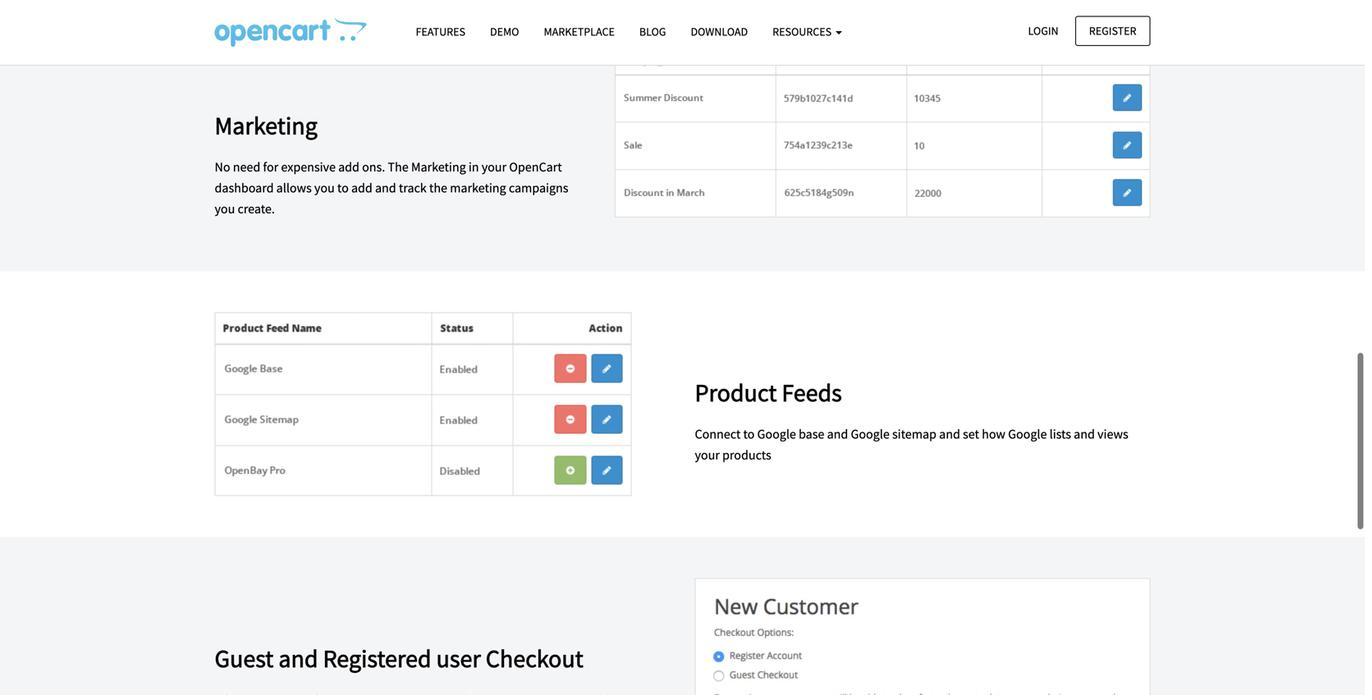 Task type: locate. For each thing, give the bounding box(es) containing it.
product feeds image
[[215, 295, 632, 479]]

1 horizontal spatial google
[[851, 409, 890, 425]]

2 horizontal spatial google
[[1008, 409, 1047, 425]]

to right allows
[[337, 163, 349, 179]]

no need for expensive add ons. the marketing in your opencart dashboard allows you to add and track the marketing campaigns you create.
[[215, 142, 568, 200]]

add left ons.
[[338, 142, 360, 158]]

1 vertical spatial to
[[743, 409, 755, 425]]

to right comes
[[297, 675, 309, 691]]

1 horizontal spatial the
[[429, 163, 447, 179]]

you
[[314, 163, 335, 179], [215, 184, 235, 200]]

2 vertical spatial to
[[297, 675, 309, 691]]

demo link
[[478, 17, 532, 46]]

opencart
[[509, 142, 562, 158]]

need
[[233, 142, 260, 158]]

to up products
[[743, 409, 755, 425]]

the right -
[[602, 675, 620, 691]]

blog link
[[627, 17, 678, 46]]

features
[[416, 24, 465, 39]]

marketing up the for
[[215, 93, 318, 124]]

1 horizontal spatial your
[[695, 430, 720, 446]]

1 horizontal spatial you
[[314, 163, 335, 179]]

1 vertical spatial you
[[215, 184, 235, 200]]

the right track
[[429, 163, 447, 179]]

connect to google base and google sitemap and set how google lists and views your products
[[695, 409, 1129, 446]]

register
[[1089, 23, 1137, 38]]

connect
[[695, 409, 741, 425]]

0 horizontal spatial to
[[297, 675, 309, 691]]

the
[[429, 163, 447, 179], [311, 675, 329, 691], [602, 675, 620, 691]]

marketing up track
[[411, 142, 466, 158]]

-
[[595, 675, 599, 691]]

to inside when it comes to the most important step and converting a customer - the
[[297, 675, 309, 691]]

comes
[[259, 675, 295, 691]]

to inside connect to google base and google sitemap and set how google lists and views your products
[[743, 409, 755, 425]]

guest and registered user checkout image
[[695, 561, 1151, 695]]

google left base
[[757, 409, 796, 425]]

and right step
[[446, 675, 467, 691]]

you down dashboard
[[215, 184, 235, 200]]

0 vertical spatial you
[[314, 163, 335, 179]]

you down expensive
[[314, 163, 335, 179]]

sitemap
[[892, 409, 937, 425]]

1 vertical spatial marketing
[[411, 142, 466, 158]]

product
[[695, 360, 777, 391]]

and right lists
[[1074, 409, 1095, 425]]

0 horizontal spatial the
[[311, 675, 329, 691]]

add down ons.
[[351, 163, 373, 179]]

0 horizontal spatial google
[[757, 409, 796, 425]]

google
[[757, 409, 796, 425], [851, 409, 890, 425], [1008, 409, 1047, 425]]

google left sitemap
[[851, 409, 890, 425]]

add
[[338, 142, 360, 158], [351, 163, 373, 179]]

your
[[482, 142, 507, 158], [695, 430, 720, 446]]

it
[[248, 675, 256, 691]]

for
[[263, 142, 278, 158]]

when
[[215, 675, 246, 691]]

marketing
[[215, 93, 318, 124], [411, 142, 466, 158]]

customer
[[540, 675, 592, 691]]

0 vertical spatial marketing
[[215, 93, 318, 124]]

1 vertical spatial add
[[351, 163, 373, 179]]

ons.
[[362, 142, 385, 158]]

product feeds
[[695, 360, 842, 391]]

no
[[215, 142, 230, 158]]

and
[[375, 163, 396, 179], [827, 409, 848, 425], [939, 409, 960, 425], [1074, 409, 1095, 425], [279, 626, 318, 657], [446, 675, 467, 691]]

0 vertical spatial your
[[482, 142, 507, 158]]

0 vertical spatial to
[[337, 163, 349, 179]]

2 horizontal spatial to
[[743, 409, 755, 425]]

your down the connect
[[695, 430, 720, 446]]

and up comes
[[279, 626, 318, 657]]

download link
[[678, 17, 760, 46]]

your right in
[[482, 142, 507, 158]]

to
[[337, 163, 349, 179], [743, 409, 755, 425], [297, 675, 309, 691]]

0 vertical spatial add
[[338, 142, 360, 158]]

blog
[[639, 24, 666, 39]]

1 horizontal spatial to
[[337, 163, 349, 179]]

feeds
[[782, 360, 842, 391]]

dashboard
[[215, 163, 274, 179]]

base
[[799, 409, 825, 425]]

1 horizontal spatial marketing
[[411, 142, 466, 158]]

0 horizontal spatial your
[[482, 142, 507, 158]]

features link
[[404, 17, 478, 46]]

resources
[[773, 24, 834, 39]]

google left lists
[[1008, 409, 1047, 425]]

products
[[722, 430, 771, 446]]

login link
[[1014, 16, 1073, 46]]

1 google from the left
[[757, 409, 796, 425]]

guest
[[215, 626, 274, 657]]

registered
[[323, 626, 431, 657]]

most
[[332, 675, 360, 691]]

the left most
[[311, 675, 329, 691]]

and left set
[[939, 409, 960, 425]]

and inside when it comes to the most important step and converting a customer - the
[[446, 675, 467, 691]]

0 horizontal spatial you
[[215, 184, 235, 200]]

1 vertical spatial your
[[695, 430, 720, 446]]

and inside no need for expensive add ons. the marketing in your opencart dashboard allows you to add and track the marketing campaigns you create.
[[375, 163, 396, 179]]

and down ons.
[[375, 163, 396, 179]]

create.
[[238, 184, 275, 200]]

resources link
[[760, 17, 855, 46]]



Task type: describe. For each thing, give the bounding box(es) containing it.
user
[[436, 626, 481, 657]]

the inside no need for expensive add ons. the marketing in your opencart dashboard allows you to add and track the marketing campaigns you create.
[[429, 163, 447, 179]]

views
[[1098, 409, 1129, 425]]

converting
[[470, 675, 529, 691]]

campaigns
[[509, 163, 568, 179]]

checkout
[[486, 626, 584, 657]]

demo
[[490, 24, 519, 39]]

register link
[[1075, 16, 1151, 46]]

download
[[691, 24, 748, 39]]

3 google from the left
[[1008, 409, 1047, 425]]

marketing
[[450, 163, 506, 179]]

allows
[[276, 163, 312, 179]]

step
[[420, 675, 444, 691]]

expensive
[[281, 142, 336, 158]]

track
[[399, 163, 427, 179]]

your inside connect to google base and google sitemap and set how google lists and views your products
[[695, 430, 720, 446]]

important
[[362, 675, 418, 691]]

marketplace link
[[532, 17, 627, 46]]

the
[[388, 142, 409, 158]]

lists
[[1050, 409, 1071, 425]]

how
[[982, 409, 1006, 425]]

marketing image
[[615, 28, 1151, 200]]

login
[[1028, 23, 1059, 38]]

and right base
[[827, 409, 848, 425]]

when it comes to the most important step and converting a customer - the
[[215, 675, 665, 695]]

in
[[469, 142, 479, 158]]

a
[[531, 675, 538, 691]]

2 horizontal spatial the
[[602, 675, 620, 691]]

opencart - features image
[[215, 17, 367, 47]]

marketing inside no need for expensive add ons. the marketing in your opencart dashboard allows you to add and track the marketing campaigns you create.
[[411, 142, 466, 158]]

set
[[963, 409, 979, 425]]

to inside no need for expensive add ons. the marketing in your opencart dashboard allows you to add and track the marketing campaigns you create.
[[337, 163, 349, 179]]

guest and registered user checkout
[[215, 626, 584, 657]]

your inside no need for expensive add ons. the marketing in your opencart dashboard allows you to add and track the marketing campaigns you create.
[[482, 142, 507, 158]]

0 horizontal spatial marketing
[[215, 93, 318, 124]]

2 google from the left
[[851, 409, 890, 425]]

marketplace
[[544, 24, 615, 39]]



Task type: vqa. For each thing, say whether or not it's contained in the screenshot.
and inside the the No need for expensive add ons. The Marketing in your OpenCart dashboard allows you to add and track the marketing campaigns you create.
yes



